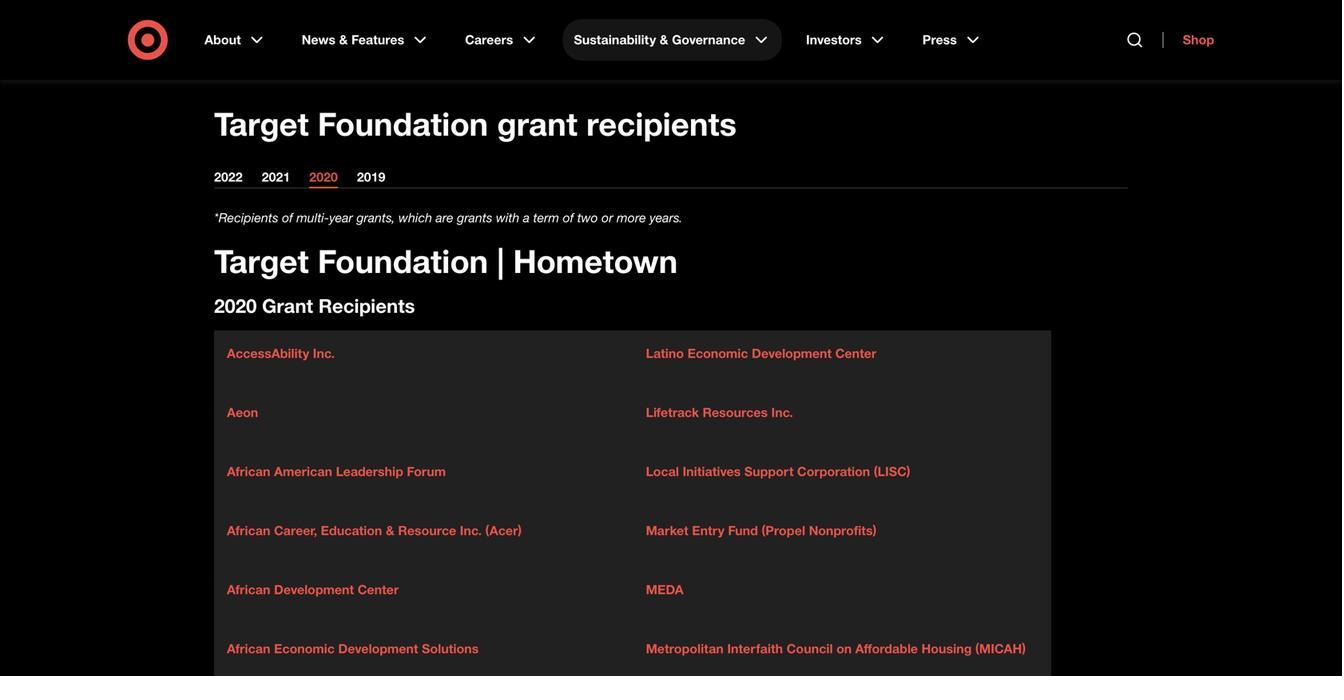 Task type: vqa. For each thing, say whether or not it's contained in the screenshot.
the (
no



Task type: locate. For each thing, give the bounding box(es) containing it.
development
[[752, 346, 832, 362], [274, 583, 354, 598], [338, 642, 418, 657]]

0 horizontal spatial of
[[282, 210, 293, 226]]

target foundation grant recipients
[[214, 104, 737, 143]]

& right news
[[339, 32, 348, 48]]

accessability
[[227, 346, 310, 362]]

target for target foundation | hometown
[[214, 242, 309, 281]]

1 vertical spatial development
[[274, 583, 354, 598]]

2 vertical spatial inc.
[[460, 523, 482, 539]]

1 target from the top
[[214, 104, 309, 143]]

african development center
[[227, 583, 399, 598]]

|
[[497, 242, 504, 281]]

0 vertical spatial inc.
[[313, 346, 335, 362]]

meda link
[[646, 583, 684, 598]]

entry
[[692, 523, 725, 539]]

2020 up multi-
[[309, 169, 338, 185]]

development for african
[[338, 642, 418, 657]]

1 vertical spatial 2020
[[214, 295, 257, 318]]

foundation down which
[[318, 242, 488, 281]]

resource
[[398, 523, 457, 539]]

1 african from the top
[[227, 464, 271, 480]]

target up 2021
[[214, 104, 309, 143]]

resources
[[703, 405, 768, 421]]

0 horizontal spatial &
[[339, 32, 348, 48]]

metropolitan
[[646, 642, 724, 657]]

recipients
[[319, 295, 415, 318]]

foundation for |
[[318, 242, 488, 281]]

forum
[[407, 464, 446, 480]]

development for latino
[[752, 346, 832, 362]]

1 horizontal spatial inc.
[[460, 523, 482, 539]]

sustainability & governance link
[[563, 19, 782, 61]]

0 vertical spatial economic
[[688, 346, 749, 362]]

foundation
[[318, 104, 488, 143], [318, 242, 488, 281]]

target
[[214, 104, 309, 143], [214, 242, 309, 281]]

inc. down the 2020 grant recipients
[[313, 346, 335, 362]]

2020 for 2020 link
[[309, 169, 338, 185]]

inc. left (acer)
[[460, 523, 482, 539]]

news & features
[[302, 32, 404, 48]]

2019
[[357, 169, 386, 185]]

latino economic development center
[[646, 346, 877, 362]]

sustainability & governance
[[574, 32, 746, 48]]

2 foundation from the top
[[318, 242, 488, 281]]

1 foundation from the top
[[318, 104, 488, 143]]

4 african from the top
[[227, 642, 271, 657]]

leadership
[[336, 464, 404, 480]]

african career, education & resource inc. (acer) link
[[227, 523, 522, 539]]

african economic development solutions link
[[227, 642, 479, 657]]

governance
[[672, 32, 746, 48]]

0 vertical spatial center
[[836, 346, 877, 362]]

target down *recipients on the left top
[[214, 242, 309, 281]]

economic down african development center
[[274, 642, 335, 657]]

2 african from the top
[[227, 523, 271, 539]]

1 vertical spatial center
[[358, 583, 399, 598]]

1 of from the left
[[282, 210, 293, 226]]

of
[[282, 210, 293, 226], [563, 210, 574, 226]]

1 vertical spatial target
[[214, 242, 309, 281]]

3 african from the top
[[227, 583, 271, 598]]

career,
[[274, 523, 317, 539]]

0 horizontal spatial 2020
[[214, 295, 257, 318]]

2020 for 2020 grant recipients
[[214, 295, 257, 318]]

metropolitan interfaith council on affordable housing (micah) link
[[646, 642, 1026, 657]]

african for african career, education & resource inc. (acer)
[[227, 523, 271, 539]]

2 target from the top
[[214, 242, 309, 281]]

about
[[205, 32, 241, 48]]

term
[[534, 210, 560, 226]]

of left two
[[563, 210, 574, 226]]

years.
[[650, 210, 683, 226]]

inc. right resources
[[772, 405, 794, 421]]

2020 left grant
[[214, 295, 257, 318]]

african
[[227, 464, 271, 480], [227, 523, 271, 539], [227, 583, 271, 598], [227, 642, 271, 657]]

market entry fund (propel nonprofits) link
[[646, 523, 877, 539]]

african for african development center
[[227, 583, 271, 598]]

0 vertical spatial target
[[214, 104, 309, 143]]

2021
[[262, 169, 290, 185]]

of left multi-
[[282, 210, 293, 226]]

2022 link
[[214, 169, 243, 189]]

investors
[[806, 32, 862, 48]]

african american leadership forum
[[227, 464, 446, 480]]

0 horizontal spatial inc.
[[313, 346, 335, 362]]

2 horizontal spatial &
[[660, 32, 669, 48]]

aeon
[[227, 405, 258, 421]]

&
[[339, 32, 348, 48], [660, 32, 669, 48], [386, 523, 395, 539]]

1 vertical spatial foundation
[[318, 242, 488, 281]]

center
[[836, 346, 877, 362], [358, 583, 399, 598]]

0 vertical spatial 2020
[[309, 169, 338, 185]]

foundation up 2019
[[318, 104, 488, 143]]

council
[[787, 642, 833, 657]]

0 horizontal spatial economic
[[274, 642, 335, 657]]

2 vertical spatial development
[[338, 642, 418, 657]]

& left resource on the left
[[386, 523, 395, 539]]

0 vertical spatial foundation
[[318, 104, 488, 143]]

a
[[523, 210, 530, 226]]

0 horizontal spatial center
[[358, 583, 399, 598]]

lifetrack resources inc.
[[646, 405, 794, 421]]

african american leadership forum link
[[227, 464, 446, 480]]

fund
[[728, 523, 758, 539]]

african development center link
[[227, 583, 399, 598]]

0 vertical spatial development
[[752, 346, 832, 362]]

economic right latino in the bottom of the page
[[688, 346, 749, 362]]

1 horizontal spatial center
[[836, 346, 877, 362]]

inc.
[[313, 346, 335, 362], [772, 405, 794, 421], [460, 523, 482, 539]]

1 vertical spatial inc.
[[772, 405, 794, 421]]

1 horizontal spatial 2020
[[309, 169, 338, 185]]

economic for african
[[274, 642, 335, 657]]

2020
[[309, 169, 338, 185], [214, 295, 257, 318]]

& left governance
[[660, 32, 669, 48]]

1 horizontal spatial economic
[[688, 346, 749, 362]]

american
[[274, 464, 332, 480]]

press link
[[912, 19, 994, 61]]

lifetrack resources inc. link
[[646, 405, 794, 421]]

african for african economic development solutions
[[227, 642, 271, 657]]

2020 inside 'target foundation grant recipients' tab list
[[309, 169, 338, 185]]

*recipients of multi-year grants, which are grants with a term of two or more years.
[[214, 210, 687, 226]]

1 horizontal spatial of
[[563, 210, 574, 226]]

economic
[[688, 346, 749, 362], [274, 642, 335, 657]]

1 vertical spatial economic
[[274, 642, 335, 657]]

with
[[496, 210, 520, 226]]

features
[[352, 32, 404, 48]]



Task type: describe. For each thing, give the bounding box(es) containing it.
grants
[[457, 210, 493, 226]]

african for african american leadership forum
[[227, 464, 271, 480]]

metropolitan interfaith council on affordable housing (micah)
[[646, 642, 1026, 657]]

market entry fund (propel nonprofits)
[[646, 523, 877, 539]]

support
[[745, 464, 794, 480]]

african career, education & resource inc. (acer)
[[227, 523, 522, 539]]

local initiatives support corporation (lisc) link
[[646, 464, 911, 480]]

grant
[[497, 104, 578, 143]]

grants,
[[357, 210, 395, 226]]

news
[[302, 32, 336, 48]]

housing
[[922, 642, 972, 657]]

about link
[[193, 19, 278, 61]]

latino economic development center link
[[646, 346, 877, 362]]

investors link
[[795, 19, 899, 61]]

accessability inc.
[[227, 346, 335, 362]]

local initiatives support corporation (lisc)
[[646, 464, 911, 480]]

on
[[837, 642, 852, 657]]

2020 grant recipients
[[214, 295, 415, 318]]

aeon link
[[227, 405, 258, 421]]

year
[[329, 210, 353, 226]]

(propel
[[762, 523, 806, 539]]

recipients
[[587, 104, 737, 143]]

careers link
[[454, 19, 550, 61]]

solutions
[[422, 642, 479, 657]]

are
[[436, 210, 454, 226]]

(acer)
[[486, 523, 522, 539]]

economic for latino
[[688, 346, 749, 362]]

lifetrack
[[646, 405, 699, 421]]

2021 link
[[262, 169, 290, 189]]

multi-
[[297, 210, 329, 226]]

2019 link
[[357, 169, 386, 189]]

foundation for grant
[[318, 104, 488, 143]]

education
[[321, 523, 382, 539]]

shop
[[1183, 32, 1215, 48]]

hometown
[[513, 242, 678, 281]]

latino
[[646, 346, 684, 362]]

or
[[602, 210, 613, 226]]

which
[[399, 210, 432, 226]]

2 of from the left
[[563, 210, 574, 226]]

2 horizontal spatial inc.
[[772, 405, 794, 421]]

accessability inc. link
[[227, 346, 335, 362]]

market
[[646, 523, 689, 539]]

african economic development solutions
[[227, 642, 479, 657]]

sustainability
[[574, 32, 656, 48]]

& for features
[[339, 32, 348, 48]]

interfaith
[[728, 642, 783, 657]]

careers
[[465, 32, 513, 48]]

(lisc)
[[874, 464, 911, 480]]

more
[[617, 210, 646, 226]]

two
[[578, 210, 598, 226]]

news & features link
[[291, 19, 441, 61]]

target foundation | hometown
[[214, 242, 678, 281]]

initiatives
[[683, 464, 741, 480]]

corporation
[[798, 464, 871, 480]]

meda
[[646, 583, 684, 598]]

(micah)
[[976, 642, 1026, 657]]

2020 link
[[309, 169, 338, 189]]

target for target foundation grant recipients
[[214, 104, 309, 143]]

nonprofits)
[[809, 523, 877, 539]]

& for governance
[[660, 32, 669, 48]]

affordable
[[856, 642, 918, 657]]

shop link
[[1163, 32, 1215, 48]]

*recipients
[[214, 210, 279, 226]]

2022
[[214, 169, 243, 185]]

press
[[923, 32, 957, 48]]

1 horizontal spatial &
[[386, 523, 395, 539]]

local
[[646, 464, 679, 480]]

target foundation grant recipients tab list
[[214, 169, 1129, 189]]

grant
[[262, 295, 313, 318]]



